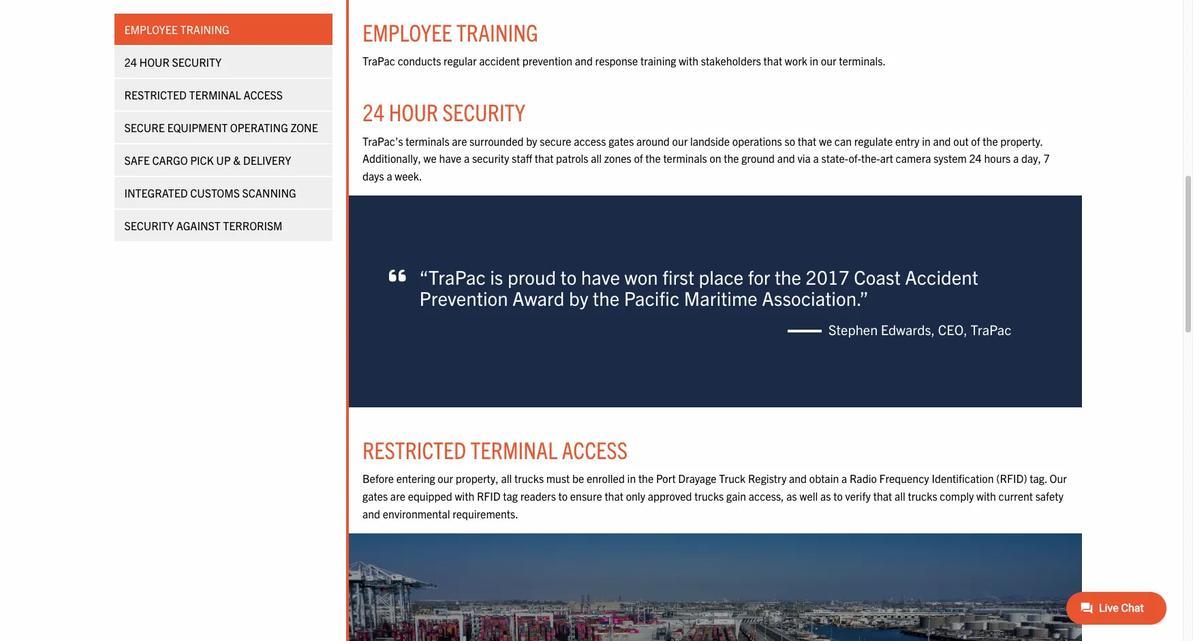 Task type: vqa. For each thing, say whether or not it's contained in the screenshot.
at
no



Task type: describe. For each thing, give the bounding box(es) containing it.
operating
[[231, 121, 289, 134]]

landside
[[690, 134, 730, 148]]

1 horizontal spatial trucks
[[695, 489, 724, 503]]

all inside trapac's terminals are surrounded by secure access gates around our landside operations so that we can regulate entry in and out of the property. additionally, we have a security staff that patrols all zones of the terminals on the ground and via a state-of-the-art camera system 24 hours a day, 7 days a week.
[[591, 151, 602, 165]]

security against terrorism
[[125, 219, 283, 232]]

radio
[[850, 472, 877, 486]]

proud
[[508, 264, 556, 289]]

verify
[[845, 489, 871, 503]]

property.
[[1001, 134, 1043, 148]]

safe cargo pick up & delivery link
[[115, 144, 333, 176]]

gates inside trapac's terminals are surrounded by secure access gates around our landside operations so that we can regulate entry in and out of the property. additionally, we have a security staff that patrols all zones of the terminals on the ground and via a state-of-the-art camera system 24 hours a day, 7 days a week.
[[609, 134, 634, 148]]

patrols
[[556, 151, 589, 165]]

won
[[625, 264, 658, 289]]

approved
[[648, 489, 692, 503]]

up
[[217, 153, 231, 167]]

stephen
[[829, 321, 878, 338]]

week.
[[395, 169, 422, 183]]

equipment
[[168, 121, 228, 134]]

first
[[663, 264, 695, 289]]

0 vertical spatial our
[[821, 54, 837, 67]]

truck
[[719, 472, 746, 486]]

0 vertical spatial trapac
[[363, 54, 395, 67]]

pick
[[191, 153, 214, 167]]

rfid
[[477, 489, 501, 503]]

1 vertical spatial restricted
[[363, 435, 466, 464]]

ceo,
[[938, 321, 968, 338]]

terminals.
[[839, 54, 886, 67]]

art
[[880, 151, 894, 165]]

secure
[[540, 134, 572, 148]]

entry
[[896, 134, 920, 148]]

state-
[[822, 151, 849, 165]]

the left won
[[593, 285, 620, 310]]

the inside before entering our property, all trucks must be enrolled in the port drayage truck registry and obtain a radio frequency identification (rfid) tag. our gates are equipped with rfid tag readers to ensure that only approved trucks gain access, as well as to verify that all trucks comply with current safety and environmental requirements.
[[639, 472, 654, 486]]

2 as from the left
[[821, 489, 831, 503]]

and down before
[[363, 507, 380, 520]]

0 horizontal spatial with
[[455, 489, 475, 503]]

and left out
[[933, 134, 951, 148]]

day,
[[1022, 151, 1041, 165]]

1 vertical spatial 24
[[363, 97, 385, 126]]

days
[[363, 169, 384, 183]]

a right days
[[387, 169, 392, 183]]

access inside 'link'
[[244, 88, 283, 102]]

camera
[[896, 151, 931, 165]]

secure
[[125, 121, 165, 134]]

a right via
[[814, 151, 819, 165]]

1 vertical spatial we
[[424, 151, 437, 165]]

solid image
[[389, 267, 406, 286]]

2017
[[806, 264, 850, 289]]

frequency
[[880, 472, 930, 486]]

"trapac is proud to have won first place for the 2017 coast accident prevention award by the pacific maritime association."
[[420, 264, 979, 310]]

1 horizontal spatial of
[[972, 134, 981, 148]]

identification
[[932, 472, 994, 486]]

that down secure on the left top
[[535, 151, 554, 165]]

is
[[490, 264, 503, 289]]

safe
[[125, 153, 150, 167]]

that right 'verify'
[[874, 489, 892, 503]]

that right "so"
[[798, 134, 817, 148]]

entering
[[396, 472, 435, 486]]

training
[[641, 54, 676, 67]]

1 horizontal spatial with
[[679, 54, 699, 67]]

before entering our property, all trucks must be enrolled in the port drayage truck registry and obtain a radio frequency identification (rfid) tag. our gates are equipped with rfid tag readers to ensure that only approved trucks gain access, as well as to verify that all trucks comply with current safety and environmental requirements.
[[363, 472, 1067, 520]]

0 vertical spatial in
[[810, 54, 819, 67]]

have inside trapac's terminals are surrounded by secure access gates around our landside operations so that we can regulate entry in and out of the property. additionally, we have a security staff that patrols all zones of the terminals on the ground and via a state-of-the-art camera system 24 hours a day, 7 days a week.
[[439, 151, 462, 165]]

for
[[748, 264, 771, 289]]

secure equipment operating zone link
[[115, 112, 333, 143]]

employee training link
[[115, 14, 333, 45]]

be
[[573, 472, 584, 486]]

2 vertical spatial security
[[125, 219, 174, 232]]

registry
[[748, 472, 787, 486]]

well
[[800, 489, 818, 503]]

the down around
[[646, 151, 661, 165]]

staff
[[512, 151, 532, 165]]

response
[[595, 54, 638, 67]]

our
[[1050, 472, 1067, 486]]

to inside "trapac is proud to have won first place for the 2017 coast accident prevention award by the pacific maritime association."
[[561, 264, 577, 289]]

can
[[835, 134, 852, 148]]

1 vertical spatial trapac
[[971, 321, 1012, 338]]

tag
[[503, 489, 518, 503]]

gain
[[727, 489, 746, 503]]

24 hour security link
[[115, 46, 333, 78]]

are inside trapac's terminals are surrounded by secure access gates around our landside operations so that we can regulate entry in and out of the property. additionally, we have a security staff that patrols all zones of the terminals on the ground and via a state-of-the-art camera system 24 hours a day, 7 days a week.
[[452, 134, 467, 148]]

prevention
[[523, 54, 573, 67]]

maritime
[[684, 285, 758, 310]]

readers
[[521, 489, 556, 503]]

tag.
[[1030, 472, 1048, 486]]

trapac's
[[363, 134, 403, 148]]

0 horizontal spatial hour
[[140, 55, 170, 69]]

0 vertical spatial terminals
[[406, 134, 450, 148]]

safe cargo pick up & delivery
[[125, 153, 292, 167]]

around
[[637, 134, 670, 148]]

delivery
[[244, 153, 292, 167]]

integrated
[[125, 186, 188, 200]]

the up hours
[[983, 134, 998, 148]]

0 horizontal spatial 24
[[125, 55, 137, 69]]

zones
[[604, 151, 632, 165]]

1 vertical spatial restricted terminal access
[[363, 435, 628, 464]]

work
[[785, 54, 808, 67]]

regulate
[[855, 134, 893, 148]]

1 vertical spatial terminal
[[471, 435, 558, 464]]

out
[[954, 134, 969, 148]]

so
[[785, 134, 795, 148]]

a left day,
[[1013, 151, 1019, 165]]

the right on
[[724, 151, 739, 165]]

before
[[363, 472, 394, 486]]



Task type: locate. For each thing, give the bounding box(es) containing it.
training up accident
[[457, 17, 538, 46]]

0 vertical spatial have
[[439, 151, 462, 165]]

0 vertical spatial are
[[452, 134, 467, 148]]

restricted terminal access up property,
[[363, 435, 628, 464]]

we left can
[[819, 134, 832, 148]]

security up surrounded
[[443, 97, 526, 126]]

with down identification
[[977, 489, 996, 503]]

the-
[[862, 151, 880, 165]]

trapac right ceo,
[[971, 321, 1012, 338]]

employee training up 24 hour security link
[[125, 22, 230, 36]]

the
[[983, 134, 998, 148], [646, 151, 661, 165], [724, 151, 739, 165], [775, 264, 802, 289], [593, 285, 620, 310], [639, 472, 654, 486]]

we right additionally,
[[424, 151, 437, 165]]

terminal inside 'link'
[[190, 88, 242, 102]]

place
[[699, 264, 744, 289]]

conducts
[[398, 54, 441, 67]]

in up 'only'
[[627, 472, 636, 486]]

1 horizontal spatial all
[[591, 151, 602, 165]]

all
[[591, 151, 602, 165], [501, 472, 512, 486], [895, 489, 906, 503]]

our right around
[[672, 134, 688, 148]]

2 vertical spatial all
[[895, 489, 906, 503]]

in inside trapac's terminals are surrounded by secure access gates around our landside operations so that we can regulate entry in and out of the property. additionally, we have a security staff that patrols all zones of the terminals on the ground and via a state-of-the-art camera system 24 hours a day, 7 days a week.
[[922, 134, 931, 148]]

trucks
[[515, 472, 544, 486], [695, 489, 724, 503], [908, 489, 938, 503]]

2 vertical spatial 24
[[970, 151, 982, 165]]

terminal
[[190, 88, 242, 102], [471, 435, 558, 464]]

with right "training"
[[679, 54, 699, 67]]

0 vertical spatial security
[[172, 55, 222, 69]]

regular
[[444, 54, 477, 67]]

2 vertical spatial in
[[627, 472, 636, 486]]

1 vertical spatial all
[[501, 472, 512, 486]]

access
[[574, 134, 606, 148]]

0 vertical spatial all
[[591, 151, 602, 165]]

association."
[[762, 285, 869, 310]]

customs
[[191, 186, 240, 200]]

restricted terminal access link
[[115, 79, 333, 110]]

system
[[934, 151, 967, 165]]

restricted terminal access up equipment
[[125, 88, 283, 102]]

trucks up readers
[[515, 472, 544, 486]]

1 horizontal spatial restricted
[[363, 435, 466, 464]]

security
[[472, 151, 509, 165]]

1 horizontal spatial trapac
[[971, 321, 1012, 338]]

1 as from the left
[[787, 489, 797, 503]]

2 horizontal spatial 24
[[970, 151, 982, 165]]

and left the response
[[575, 54, 593, 67]]

1 horizontal spatial restricted terminal access
[[363, 435, 628, 464]]

pacific
[[624, 285, 680, 310]]

training
[[457, 17, 538, 46], [181, 22, 230, 36]]

0 horizontal spatial employee
[[125, 22, 178, 36]]

0 vertical spatial hour
[[140, 55, 170, 69]]

1 vertical spatial in
[[922, 134, 931, 148]]

employee training up the regular
[[363, 17, 538, 46]]

1 horizontal spatial we
[[819, 134, 832, 148]]

0 vertical spatial terminal
[[190, 88, 242, 102]]

to left 'verify'
[[834, 489, 843, 503]]

(rfid)
[[997, 472, 1028, 486]]

hour up trapac's
[[389, 97, 438, 126]]

1 horizontal spatial are
[[452, 134, 467, 148]]

a
[[464, 151, 470, 165], [814, 151, 819, 165], [1013, 151, 1019, 165], [387, 169, 392, 183], [842, 472, 847, 486]]

1 vertical spatial our
[[672, 134, 688, 148]]

restricted inside 'link'
[[125, 88, 187, 102]]

0 horizontal spatial training
[[181, 22, 230, 36]]

have left security
[[439, 151, 462, 165]]

1 horizontal spatial employee
[[363, 17, 452, 46]]

0 horizontal spatial access
[[244, 88, 283, 102]]

1 horizontal spatial as
[[821, 489, 831, 503]]

1 horizontal spatial access
[[562, 435, 628, 464]]

hours
[[985, 151, 1011, 165]]

drayage
[[678, 472, 717, 486]]

1 vertical spatial terminals
[[663, 151, 707, 165]]

gates inside before entering our property, all trucks must be enrolled in the port drayage truck registry and obtain a radio frequency identification (rfid) tag. our gates are equipped with rfid tag readers to ensure that only approved trucks gain access, as well as to verify that all trucks comply with current safety and environmental requirements.
[[363, 489, 388, 503]]

0 horizontal spatial restricted terminal access
[[125, 88, 283, 102]]

1 vertical spatial gates
[[363, 489, 388, 503]]

the right for on the top of page
[[775, 264, 802, 289]]

trucks down drayage
[[695, 489, 724, 503]]

1 horizontal spatial 24 hour security
[[363, 97, 526, 126]]

employee
[[363, 17, 452, 46], [125, 22, 178, 36]]

1 vertical spatial access
[[562, 435, 628, 464]]

via
[[798, 151, 811, 165]]

24
[[125, 55, 137, 69], [363, 97, 385, 126], [970, 151, 982, 165]]

on
[[710, 151, 722, 165]]

gates down before
[[363, 489, 388, 503]]

1 horizontal spatial by
[[569, 285, 589, 310]]

that down enrolled
[[605, 489, 624, 503]]

secure equipment operating zone
[[125, 121, 318, 134]]

accident
[[905, 264, 979, 289]]

by
[[526, 134, 537, 148], [569, 285, 589, 310]]

training up 24 hour security link
[[181, 22, 230, 36]]

1 horizontal spatial terminals
[[663, 151, 707, 165]]

1 vertical spatial by
[[569, 285, 589, 310]]

0 horizontal spatial of
[[634, 151, 643, 165]]

all down frequency
[[895, 489, 906, 503]]

24 left hours
[[970, 151, 982, 165]]

a left radio
[[842, 472, 847, 486]]

1 horizontal spatial employee training
[[363, 17, 538, 46]]

to right proud
[[561, 264, 577, 289]]

0 horizontal spatial gates
[[363, 489, 388, 503]]

24 hour security up restricted terminal access 'link' on the left top of the page
[[125, 55, 222, 69]]

0 horizontal spatial in
[[627, 472, 636, 486]]

0 horizontal spatial employee training
[[125, 22, 230, 36]]

surrounded
[[470, 134, 524, 148]]

prevention
[[420, 285, 508, 310]]

of-
[[849, 151, 862, 165]]

1 horizontal spatial training
[[457, 17, 538, 46]]

integrated customs scanning
[[125, 186, 297, 200]]

as left "well"
[[787, 489, 797, 503]]

are
[[452, 134, 467, 148], [390, 489, 406, 503]]

enrolled
[[587, 472, 625, 486]]

1 horizontal spatial have
[[581, 264, 620, 289]]

in right entry
[[922, 134, 931, 148]]

we
[[819, 134, 832, 148], [424, 151, 437, 165]]

operations
[[733, 134, 782, 148]]

the left the port
[[639, 472, 654, 486]]

1 horizontal spatial our
[[672, 134, 688, 148]]

security down "integrated" in the left top of the page
[[125, 219, 174, 232]]

port
[[656, 472, 676, 486]]

stakeholders
[[701, 54, 761, 67]]

terrorism
[[223, 219, 283, 232]]

property,
[[456, 472, 499, 486]]

0 horizontal spatial trucks
[[515, 472, 544, 486]]

that left work
[[764, 54, 783, 67]]

access
[[244, 88, 283, 102], [562, 435, 628, 464]]

are inside before entering our property, all trucks must be enrolled in the port drayage truck registry and obtain a radio frequency identification (rfid) tag. our gates are equipped with rfid tag readers to ensure that only approved trucks gain access, as well as to verify that all trucks comply with current safety and environmental requirements.
[[390, 489, 406, 503]]

1 horizontal spatial in
[[810, 54, 819, 67]]

of right zones
[[634, 151, 643, 165]]

0 horizontal spatial restricted
[[125, 88, 187, 102]]

scanning
[[243, 186, 297, 200]]

0 vertical spatial 24 hour security
[[125, 55, 222, 69]]

0 vertical spatial 24
[[125, 55, 137, 69]]

terminal up 'tag'
[[471, 435, 558, 464]]

0 horizontal spatial terminal
[[190, 88, 242, 102]]

restricted up the entering
[[363, 435, 466, 464]]

24 inside trapac's terminals are surrounded by secure access gates around our landside operations so that we can regulate entry in and out of the property. additionally, we have a security staff that patrols all zones of the terminals on the ground and via a state-of-the-art camera system 24 hours a day, 7 days a week.
[[970, 151, 982, 165]]

1 horizontal spatial gates
[[609, 134, 634, 148]]

2 horizontal spatial all
[[895, 489, 906, 503]]

0 horizontal spatial our
[[438, 472, 453, 486]]

are down the entering
[[390, 489, 406, 503]]

0 vertical spatial restricted
[[125, 88, 187, 102]]

comply
[[940, 489, 974, 503]]

terminals left on
[[663, 151, 707, 165]]

to down must
[[559, 489, 568, 503]]

have
[[439, 151, 462, 165], [581, 264, 620, 289]]

0 horizontal spatial trapac
[[363, 54, 395, 67]]

our up equipped
[[438, 472, 453, 486]]

24 up trapac's
[[363, 97, 385, 126]]

restricted up secure
[[125, 88, 187, 102]]

have left won
[[581, 264, 620, 289]]

24 hour security down the regular
[[363, 97, 526, 126]]

0 vertical spatial we
[[819, 134, 832, 148]]

1 horizontal spatial 24
[[363, 97, 385, 126]]

0 horizontal spatial by
[[526, 134, 537, 148]]

trapac's terminals are surrounded by secure access gates around our landside operations so that we can regulate entry in and out of the property. additionally, we have a security staff that patrols all zones of the terminals on the ground and via a state-of-the-art camera system 24 hours a day, 7 days a week.
[[363, 134, 1050, 183]]

with down property,
[[455, 489, 475, 503]]

edwards,
[[881, 321, 935, 338]]

in right work
[[810, 54, 819, 67]]

cargo
[[153, 153, 188, 167]]

1 vertical spatial security
[[443, 97, 526, 126]]

0 horizontal spatial all
[[501, 472, 512, 486]]

all up 'tag'
[[501, 472, 512, 486]]

0 horizontal spatial have
[[439, 151, 462, 165]]

0 horizontal spatial are
[[390, 489, 406, 503]]

our inside before entering our property, all trucks must be enrolled in the port drayage truck registry and obtain a radio frequency identification (rfid) tag. our gates are equipped with rfid tag readers to ensure that only approved trucks gain access, as well as to verify that all trucks comply with current safety and environmental requirements.
[[438, 472, 453, 486]]

current
[[999, 489, 1033, 503]]

hour up secure
[[140, 55, 170, 69]]

our inside trapac's terminals are surrounded by secure access gates around our landside operations so that we can regulate entry in and out of the property. additionally, we have a security staff that patrols all zones of the terminals on the ground and via a state-of-the-art camera system 24 hours a day, 7 days a week.
[[672, 134, 688, 148]]

as right "well"
[[821, 489, 831, 503]]

2 horizontal spatial in
[[922, 134, 931, 148]]

2 horizontal spatial trucks
[[908, 489, 938, 503]]

1 horizontal spatial terminal
[[471, 435, 558, 464]]

in inside before entering our property, all trucks must be enrolled in the port drayage truck registry and obtain a radio frequency identification (rfid) tag. our gates are equipped with rfid tag readers to ensure that only approved trucks gain access, as well as to verify that all trucks comply with current safety and environmental requirements.
[[627, 472, 636, 486]]

24 up secure
[[125, 55, 137, 69]]

ground
[[742, 151, 775, 165]]

terminals
[[406, 134, 450, 148], [663, 151, 707, 165]]

have inside "trapac is proud to have won first place for the 2017 coast accident prevention award by the pacific maritime association."
[[581, 264, 620, 289]]

and
[[575, 54, 593, 67], [933, 134, 951, 148], [778, 151, 795, 165], [789, 472, 807, 486], [363, 507, 380, 520]]

security down employee training link on the top of the page
[[172, 55, 222, 69]]

7
[[1044, 151, 1050, 165]]

coast
[[854, 264, 901, 289]]

our right work
[[821, 54, 837, 67]]

integrated customs scanning link
[[115, 177, 333, 209]]

0 vertical spatial access
[[244, 88, 283, 102]]

2 horizontal spatial with
[[977, 489, 996, 503]]

1 vertical spatial 24 hour security
[[363, 97, 526, 126]]

access,
[[749, 489, 784, 503]]

are left surrounded
[[452, 134, 467, 148]]

0 vertical spatial restricted terminal access
[[125, 88, 283, 102]]

all down access
[[591, 151, 602, 165]]

by inside trapac's terminals are surrounded by secure access gates around our landside operations so that we can regulate entry in and out of the property. additionally, we have a security staff that patrols all zones of the terminals on the ground and via a state-of-the-art camera system 24 hours a day, 7 days a week.
[[526, 134, 537, 148]]

1 horizontal spatial hour
[[389, 97, 438, 126]]

1 vertical spatial are
[[390, 489, 406, 503]]

0 horizontal spatial 24 hour security
[[125, 55, 222, 69]]

a left security
[[464, 151, 470, 165]]

0 vertical spatial gates
[[609, 134, 634, 148]]

2 vertical spatial our
[[438, 472, 453, 486]]

0 vertical spatial of
[[972, 134, 981, 148]]

0 horizontal spatial we
[[424, 151, 437, 165]]

"trapac
[[420, 264, 486, 289]]

access up operating
[[244, 88, 283, 102]]

ensure
[[570, 489, 602, 503]]

1 vertical spatial have
[[581, 264, 620, 289]]

access up enrolled
[[562, 435, 628, 464]]

and up "well"
[[789, 472, 807, 486]]

&
[[234, 153, 241, 167]]

trapac left conducts
[[363, 54, 395, 67]]

0 vertical spatial by
[[526, 134, 537, 148]]

1 vertical spatial of
[[634, 151, 643, 165]]

gates
[[609, 134, 634, 148], [363, 489, 388, 503]]

by up the staff
[[526, 134, 537, 148]]

a inside before entering our property, all trucks must be enrolled in the port drayage truck registry and obtain a radio frequency identification (rfid) tag. our gates are equipped with rfid tag readers to ensure that only approved trucks gain access, as well as to verify that all trucks comply with current safety and environmental requirements.
[[842, 472, 847, 486]]

by inside "trapac is proud to have won first place for the 2017 coast accident prevention award by the pacific maritime association."
[[569, 285, 589, 310]]

terminal up the secure equipment operating zone at left top
[[190, 88, 242, 102]]

additionally,
[[363, 151, 421, 165]]

our
[[821, 54, 837, 67], [672, 134, 688, 148], [438, 472, 453, 486]]

by right award
[[569, 285, 589, 310]]

0 horizontal spatial as
[[787, 489, 797, 503]]

1 vertical spatial hour
[[389, 97, 438, 126]]

2 horizontal spatial our
[[821, 54, 837, 67]]

gates up zones
[[609, 134, 634, 148]]

of right out
[[972, 134, 981, 148]]

restricted terminal access inside restricted terminal access 'link'
[[125, 88, 283, 102]]

with
[[679, 54, 699, 67], [455, 489, 475, 503], [977, 489, 996, 503]]

terminals up week.
[[406, 134, 450, 148]]

trucks down frequency
[[908, 489, 938, 503]]

only
[[626, 489, 646, 503]]

and down "so"
[[778, 151, 795, 165]]

0 horizontal spatial terminals
[[406, 134, 450, 148]]



